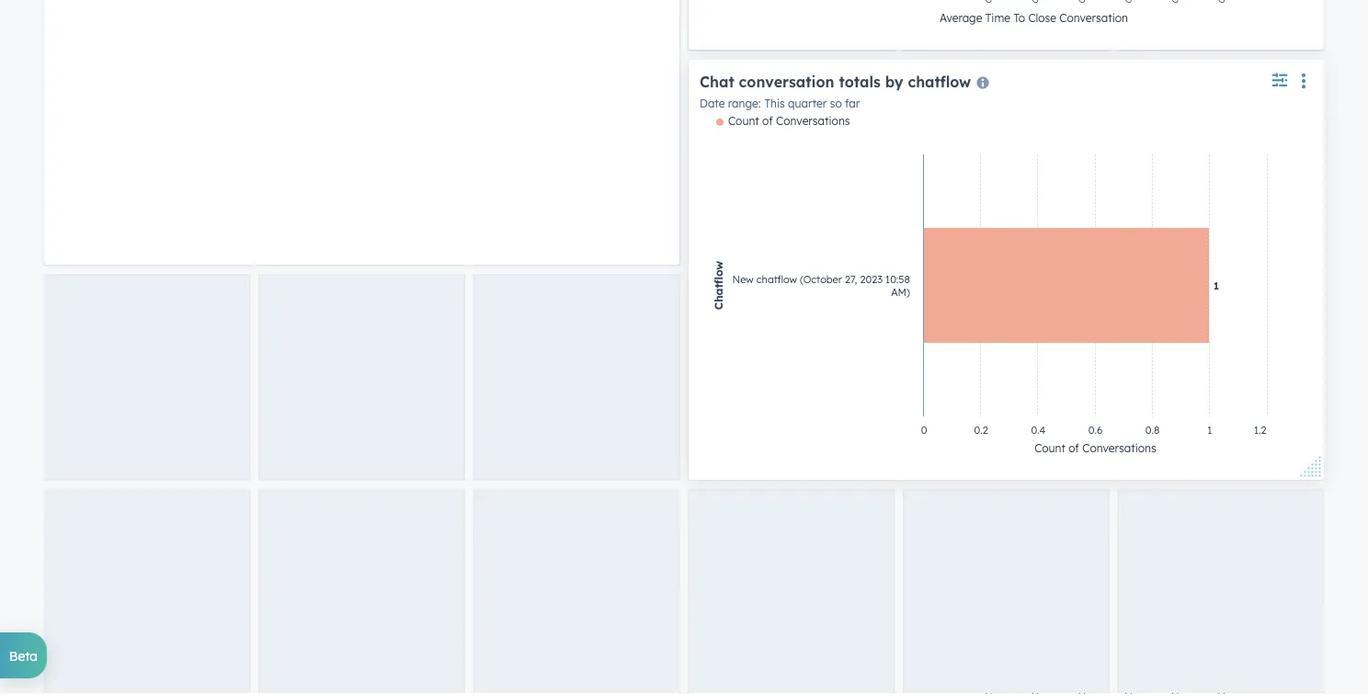 Task type: vqa. For each thing, say whether or not it's contained in the screenshot.
chatflow
yes



Task type: describe. For each thing, give the bounding box(es) containing it.
so
[[830, 97, 842, 110]]

interactive chart image inside average time to close conversation button
[[700, 0, 1313, 39]]

report actions image
[[1294, 74, 1313, 92]]

interactive chart image inside chat conversation totals by chatflow element
[[700, 114, 1313, 469]]

chat conversation totals by chatflow element
[[689, 60, 1324, 480]]

chatflow
[[908, 72, 971, 91]]

average time to close conversation button
[[689, 0, 1324, 50]]

beta
[[9, 647, 38, 664]]

far
[[845, 97, 860, 110]]



Task type: locate. For each thing, give the bounding box(es) containing it.
beta button
[[0, 633, 47, 679]]

1 interactive chart image from the top
[[700, 0, 1313, 39]]

conversation
[[739, 72, 834, 91]]

range:
[[728, 97, 761, 110]]

date range: this quarter so far
[[700, 97, 860, 110]]

chat conversation totals by chatflow
[[700, 72, 971, 91]]

interactive chart image
[[700, 0, 1313, 39], [700, 114, 1313, 469]]

this
[[764, 97, 785, 110]]

1 vertical spatial interactive chart image
[[700, 114, 1313, 469]]

2 interactive chart image from the top
[[700, 114, 1313, 469]]

by
[[885, 72, 903, 91]]

toggle series visibility region
[[716, 114, 850, 128]]

totals
[[839, 72, 881, 91]]

0 vertical spatial interactive chart image
[[700, 0, 1313, 39]]

date
[[700, 97, 725, 110]]

quarter
[[788, 97, 827, 110]]

chat conversation closed totals by rep element
[[44, 0, 679, 265]]

chat
[[700, 72, 734, 91]]



